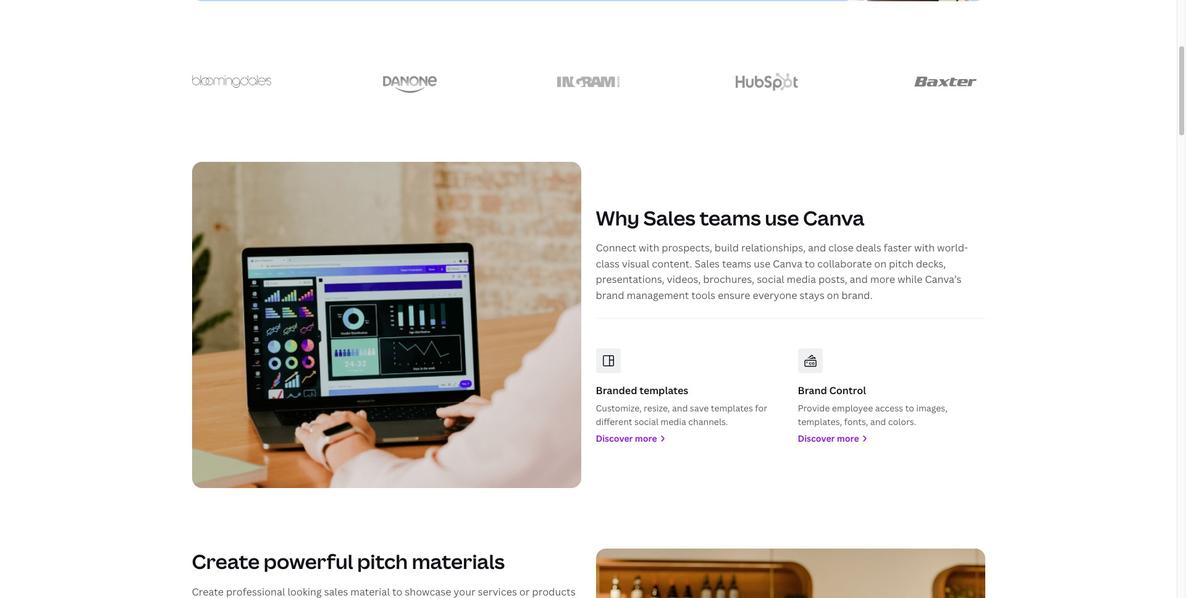Task type: vqa. For each thing, say whether or not it's contained in the screenshot.
the bottom teams
yes



Task type: describe. For each thing, give the bounding box(es) containing it.
brand
[[596, 289, 625, 302]]

visual
[[622, 257, 650, 271]]

more inside connect with prospects, build relationships, and close deals faster with world- class visual content. sales teams use canva to collaborate on pitch decks, presentations, videos, brochures, social media posts, and more while canva's brand management tools ensure everyone stays on brand.
[[871, 273, 896, 286]]

colors.
[[889, 416, 917, 428]]

2 with from the left
[[915, 241, 935, 255]]

different
[[596, 416, 633, 428]]

for
[[756, 402, 768, 414]]

0 horizontal spatial pitch
[[357, 549, 408, 575]]

content.
[[652, 257, 693, 271]]

0 vertical spatial canva
[[804, 204, 865, 231]]

0 vertical spatial on
[[875, 257, 887, 271]]

connect
[[596, 241, 637, 255]]

fonts,
[[845, 416, 869, 428]]

channels.
[[689, 416, 728, 428]]

images,
[[917, 402, 948, 414]]

powerful
[[264, 549, 353, 575]]

2 discover more from the left
[[798, 433, 860, 444]]

two people collaborating on design ideas image
[[596, 549, 986, 598]]

ensure
[[718, 289, 751, 302]]

and left the "close"
[[809, 241, 827, 255]]

resize,
[[644, 402, 670, 414]]

create
[[192, 549, 260, 575]]

2 discover from the left
[[798, 433, 835, 444]]

faster
[[884, 241, 912, 255]]

0 vertical spatial sales
[[644, 204, 696, 231]]

everyone
[[753, 289, 798, 302]]

canva's
[[925, 273, 962, 286]]

pitch inside connect with prospects, build relationships, and close deals faster with world- class visual content. sales teams use canva to collaborate on pitch decks, presentations, videos, brochures, social media posts, and more while canva's brand management tools ensure everyone stays on brand.
[[889, 257, 914, 271]]

media inside connect with prospects, build relationships, and close deals faster with world- class visual content. sales teams use canva to collaborate on pitch decks, presentations, videos, brochures, social media posts, and more while canva's brand management tools ensure everyone stays on brand.
[[787, 273, 817, 286]]

hubspot image
[[736, 73, 799, 91]]

media inside branded templates customize, resize, and save templates for different social media channels.
[[661, 416, 687, 428]]

stays
[[800, 289, 825, 302]]

why
[[596, 204, 640, 231]]

why sales teams use canva
[[596, 204, 865, 231]]

class
[[596, 257, 620, 271]]

close
[[829, 241, 854, 255]]

access
[[876, 402, 904, 414]]

0 horizontal spatial on
[[827, 289, 840, 302]]

0 horizontal spatial more
[[635, 433, 657, 444]]

1 horizontal spatial templates
[[711, 402, 753, 414]]

save
[[690, 402, 709, 414]]

relationships,
[[742, 241, 806, 255]]

bloomingdale's image
[[192, 75, 271, 88]]

and inside brand control provide employee access to images, templates, fonts, and colors.
[[871, 416, 887, 428]]

to inside connect with prospects, build relationships, and close deals faster with world- class visual content. sales teams use canva to collaborate on pitch decks, presentations, videos, brochures, social media posts, and more while canva's brand management tools ensure everyone stays on brand.
[[805, 257, 815, 271]]

presentations,
[[596, 273, 665, 286]]



Task type: locate. For each thing, give the bounding box(es) containing it.
1 horizontal spatial discover
[[798, 433, 835, 444]]

to
[[805, 257, 815, 271], [906, 402, 915, 414]]

1 vertical spatial use
[[754, 257, 771, 271]]

0 horizontal spatial discover more
[[596, 433, 657, 444]]

discover more down templates,
[[798, 433, 860, 444]]

more down 'resize,'
[[635, 433, 657, 444]]

media down 'resize,'
[[661, 416, 687, 428]]

2 horizontal spatial more
[[871, 273, 896, 286]]

branded
[[596, 384, 638, 398]]

sales
[[644, 204, 696, 231], [695, 257, 720, 271]]

canva down relationships,
[[773, 257, 803, 271]]

0 vertical spatial to
[[805, 257, 815, 271]]

1 horizontal spatial social
[[757, 273, 785, 286]]

create powerful pitch materials
[[192, 549, 505, 575]]

canva inside connect with prospects, build relationships, and close deals faster with world- class visual content. sales teams use canva to collaborate on pitch decks, presentations, videos, brochures, social media posts, and more while canva's brand management tools ensure everyone stays on brand.
[[773, 257, 803, 271]]

to up colors.
[[906, 402, 915, 414]]

0 vertical spatial teams
[[700, 204, 761, 231]]

1 vertical spatial on
[[827, 289, 840, 302]]

1 vertical spatial canva
[[773, 257, 803, 271]]

to up stays
[[805, 257, 815, 271]]

control
[[830, 384, 867, 398]]

discover more down different
[[596, 433, 657, 444]]

social inside branded templates customize, resize, and save templates for different social media channels.
[[635, 416, 659, 428]]

use
[[765, 204, 800, 231], [754, 257, 771, 271]]

provide
[[798, 402, 830, 414]]

1 vertical spatial templates
[[711, 402, 753, 414]]

brand.
[[842, 289, 873, 302]]

world-
[[938, 241, 969, 255]]

social
[[757, 273, 785, 286], [635, 416, 659, 428]]

templates up 'resize,'
[[640, 384, 689, 398]]

0 horizontal spatial templates
[[640, 384, 689, 398]]

to inside brand control provide employee access to images, templates, fonts, and colors.
[[906, 402, 915, 414]]

with
[[639, 241, 660, 255], [915, 241, 935, 255]]

sales up prospects,
[[644, 204, 696, 231]]

0 vertical spatial use
[[765, 204, 800, 231]]

1 horizontal spatial to
[[906, 402, 915, 414]]

brand control provide employee access to images, templates, fonts, and colors.
[[798, 384, 948, 428]]

tools
[[692, 289, 716, 302]]

with up decks, at the right of the page
[[915, 241, 935, 255]]

teams up build
[[700, 204, 761, 231]]

1 horizontal spatial with
[[915, 241, 935, 255]]

management
[[627, 289, 689, 302]]

media
[[787, 273, 817, 286], [661, 416, 687, 428]]

discover more link down channels.
[[596, 432, 783, 446]]

materials
[[412, 549, 505, 575]]

0 horizontal spatial media
[[661, 416, 687, 428]]

discover
[[596, 433, 633, 444], [798, 433, 835, 444]]

teams up brochures,
[[723, 257, 752, 271]]

pitch
[[889, 257, 914, 271], [357, 549, 408, 575]]

1 discover from the left
[[596, 433, 633, 444]]

1 vertical spatial pitch
[[357, 549, 408, 575]]

and down access
[[871, 416, 887, 428]]

while
[[898, 273, 923, 286]]

canva up the "close"
[[804, 204, 865, 231]]

branded templates customize, resize, and save templates for different social media channels.
[[596, 384, 768, 428]]

and up brand.
[[850, 273, 868, 286]]

0 horizontal spatial to
[[805, 257, 815, 271]]

0 vertical spatial media
[[787, 273, 817, 286]]

social inside connect with prospects, build relationships, and close deals faster with world- class visual content. sales teams use canva to collaborate on pitch decks, presentations, videos, brochures, social media posts, and more while canva's brand management tools ensure everyone stays on brand.
[[757, 273, 785, 286]]

on down posts,
[[827, 289, 840, 302]]

1 vertical spatial to
[[906, 402, 915, 414]]

on down deals
[[875, 257, 887, 271]]

0 horizontal spatial canva
[[773, 257, 803, 271]]

social up everyone
[[757, 273, 785, 286]]

and inside branded templates customize, resize, and save templates for different social media channels.
[[672, 402, 688, 414]]

1 vertical spatial social
[[635, 416, 659, 428]]

1 discover more link from the left
[[596, 432, 783, 446]]

sales down build
[[695, 257, 720, 271]]

discover down templates,
[[798, 433, 835, 444]]

employee
[[832, 402, 874, 414]]

use inside connect with prospects, build relationships, and close deals faster with world- class visual content. sales teams use canva to collaborate on pitch decks, presentations, videos, brochures, social media posts, and more while canva's brand management tools ensure everyone stays on brand.
[[754, 257, 771, 271]]

posts,
[[819, 273, 848, 286]]

media up stays
[[787, 273, 817, 286]]

data visualization for sales teams created in canva image
[[192, 162, 581, 489]]

1 horizontal spatial on
[[875, 257, 887, 271]]

discover more
[[596, 433, 657, 444], [798, 433, 860, 444]]

0 vertical spatial templates
[[640, 384, 689, 398]]

templates,
[[798, 416, 843, 428]]

brochures,
[[704, 273, 755, 286]]

1 horizontal spatial more
[[837, 433, 860, 444]]

0 vertical spatial social
[[757, 273, 785, 286]]

1 with from the left
[[639, 241, 660, 255]]

0 horizontal spatial with
[[639, 241, 660, 255]]

1 discover more from the left
[[596, 433, 657, 444]]

teams inside connect with prospects, build relationships, and close deals faster with world- class visual content. sales teams use canva to collaborate on pitch decks, presentations, videos, brochures, social media posts, and more while canva's brand management tools ensure everyone stays on brand.
[[723, 257, 752, 271]]

canva
[[804, 204, 865, 231], [773, 257, 803, 271]]

and
[[809, 241, 827, 255], [850, 273, 868, 286], [672, 402, 688, 414], [871, 416, 887, 428]]

0 horizontal spatial discover
[[596, 433, 633, 444]]

on
[[875, 257, 887, 271], [827, 289, 840, 302]]

discover down different
[[596, 433, 633, 444]]

and left save
[[672, 402, 688, 414]]

more left while
[[871, 273, 896, 286]]

sales inside connect with prospects, build relationships, and close deals faster with world- class visual content. sales teams use canva to collaborate on pitch decks, presentations, videos, brochures, social media posts, and more while canva's brand management tools ensure everyone stays on brand.
[[695, 257, 720, 271]]

brand
[[798, 384, 828, 398]]

teams
[[700, 204, 761, 231], [723, 257, 752, 271]]

templates
[[640, 384, 689, 398], [711, 402, 753, 414]]

discover more link down colors.
[[798, 432, 986, 446]]

collaborate
[[818, 257, 872, 271]]

with up visual
[[639, 241, 660, 255]]

more
[[871, 273, 896, 286], [635, 433, 657, 444], [837, 433, 860, 444]]

0 horizontal spatial social
[[635, 416, 659, 428]]

use down relationships,
[[754, 257, 771, 271]]

2 discover more link from the left
[[798, 432, 986, 446]]

1 vertical spatial sales
[[695, 257, 720, 271]]

customize,
[[596, 402, 642, 414]]

templates up channels.
[[711, 402, 753, 414]]

1 horizontal spatial discover more
[[798, 433, 860, 444]]

danone image
[[383, 70, 437, 93]]

1 horizontal spatial pitch
[[889, 257, 914, 271]]

0 vertical spatial pitch
[[889, 257, 914, 271]]

videos,
[[667, 273, 701, 286]]

decks,
[[916, 257, 946, 271]]

1 vertical spatial teams
[[723, 257, 752, 271]]

connect with prospects, build relationships, and close deals faster with world- class visual content. sales teams use canva to collaborate on pitch decks, presentations, videos, brochures, social media posts, and more while canva's brand management tools ensure everyone stays on brand.
[[596, 241, 969, 302]]

0 horizontal spatial discover more link
[[596, 432, 783, 446]]

baxter image
[[915, 77, 977, 87]]

social down 'resize,'
[[635, 416, 659, 428]]

1 horizontal spatial discover more link
[[798, 432, 986, 446]]

more down fonts,
[[837, 433, 860, 444]]

1 horizontal spatial canva
[[804, 204, 865, 231]]

deals
[[856, 241, 882, 255]]

discover more link
[[596, 432, 783, 446], [798, 432, 986, 446]]

ingram miro image
[[558, 77, 620, 87]]

use up relationships,
[[765, 204, 800, 231]]

1 horizontal spatial media
[[787, 273, 817, 286]]

1 vertical spatial media
[[661, 416, 687, 428]]

build
[[715, 241, 739, 255]]

prospects,
[[662, 241, 713, 255]]



